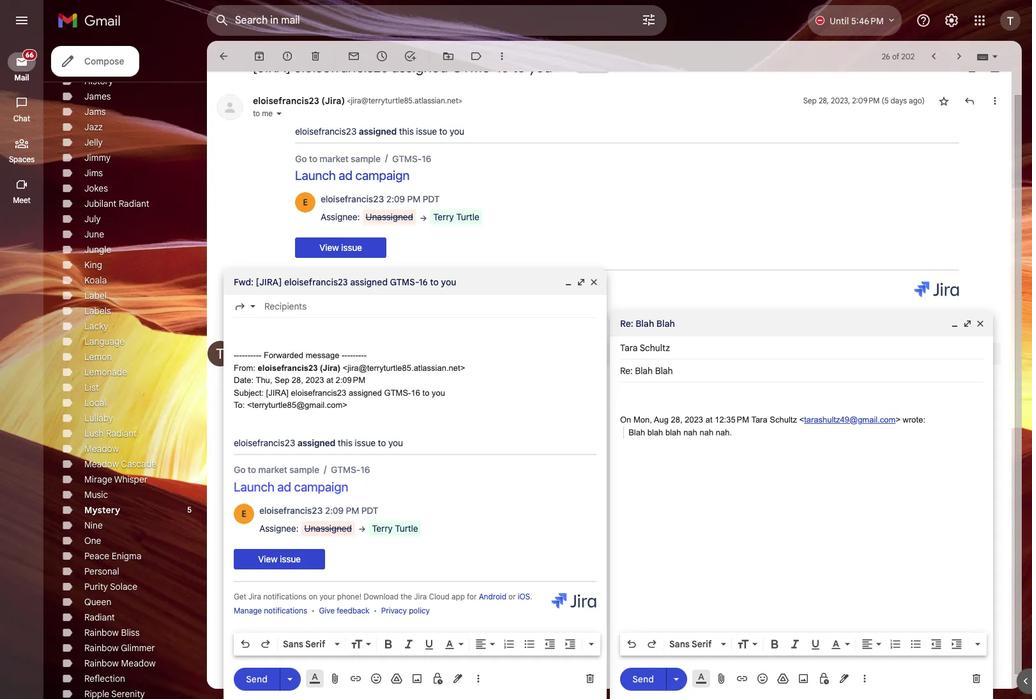 Task type: describe. For each thing, give the bounding box(es) containing it.
date:
[[234, 376, 254, 385]]

send button for ---------- forwarded message ---------
[[234, 668, 280, 691]]

12:35 pm
[[715, 415, 749, 425]]

labels
[[84, 305, 111, 317]]

cloud for get jira notifications on your phone! download the jira cloud app for
[[429, 592, 450, 602]]

your for get jira notifications on your phone! download the jira cloud app for android or ios .
[[381, 281, 396, 290]]

delete image
[[309, 50, 322, 63]]

me
[[262, 109, 273, 118]]

> inside eloisefrancis23 (jira) < jira@terryturtle85.atlassian.net >
[[458, 96, 462, 105]]

newer image
[[927, 50, 940, 63]]

sep inside ---------- forwarded message --------- from: eloisefrancis23 (jira) <jira@terryturtle85.atlassian.net> date: thu, sep 28, 2023 at 2:09 pm subject: [jira] eloisefrancis23 assigned gtms-16 to you to:  <terryturtle85@gmail.com>
[[275, 376, 289, 385]]

phone! for get jira notifications on your phone! download the jira cloud app for android or ios .
[[398, 281, 423, 290]]

privacy policy link
[[381, 606, 430, 616]]

insert emoji ‪(⌘⇧2)‬ image
[[370, 673, 383, 685]]

schultz
[[770, 415, 797, 425]]

for for get jira notifications on your phone! download the jira cloud app for
[[467, 592, 477, 602]]

this for or
[[399, 126, 414, 137]]

sample for .
[[289, 465, 319, 475]]

nine link
[[84, 520, 103, 531]]

lush
[[84, 428, 104, 439]]

snooze image
[[376, 50, 388, 63]]

king link
[[84, 259, 102, 271]]

not starred image
[[938, 95, 950, 107]]

11 - from the left
[[342, 351, 344, 360]]

view issue for .
[[258, 554, 301, 565]]

go for .
[[234, 465, 245, 475]]

indent less ‪(⌘[)‬ image for ---------- forwarded message ---------
[[544, 638, 556, 651]]

jungle link
[[84, 244, 111, 255]]

policy for or
[[470, 295, 491, 304]]

0 vertical spatial (jira)
[[321, 95, 345, 107]]

(5
[[882, 96, 889, 105]]

meadow for "meadow" link
[[84, 443, 119, 455]]

sample for or
[[351, 153, 381, 164]]

12 - from the left
[[344, 351, 347, 360]]

formatting options toolbar for on mon, aug 28, 2023 at 12:35 pm tara schultz <
[[620, 633, 987, 656]]

ios link
[[579, 281, 591, 290]]

get for get jira notifications on your phone! download the jira cloud app for android or ios .
[[295, 281, 308, 290]]

glimmer
[[121, 642, 155, 654]]

lemonade link
[[84, 367, 127, 378]]

send for ---------- forwarded message ---------
[[246, 673, 267, 685]]

market for or
[[320, 153, 349, 164]]

3 - from the left
[[239, 351, 242, 360]]

spaces heading
[[0, 155, 43, 165]]

market for .
[[258, 465, 287, 475]]

to me
[[253, 109, 273, 118]]

mystery link
[[84, 505, 120, 516]]

on for get jira notifications on your phone! download the jira cloud app for
[[309, 592, 317, 602]]

for for get jira notifications on your phone! download the jira cloud app for android or ios .
[[528, 281, 538, 290]]

rainbow glimmer
[[84, 642, 155, 654]]

---------- forwarded message --------- from: eloisefrancis23 (jira) <jira@terryturtle85.atlassian.net> date: thu, sep 28, 2023 at 2:09 pm subject: [jira] eloisefrancis23 assigned gtms-16 to you to:  <terryturtle85@gmail.com>
[[234, 351, 465, 410]]

view issue link for .
[[234, 549, 325, 570]]

2:09 pm pdt for .
[[325, 505, 378, 516]]

mark as unread image
[[347, 50, 360, 63]]

2023 inside on mon, aug 28, 2023 at 12:35 pm tara schultz < tarashultz49@gmail.com > wrote: blah blah blah nah nah nah.
[[685, 415, 703, 425]]

label link
[[84, 290, 107, 301]]

eloisefrancis23 2:09 pm pdt for or
[[321, 194, 440, 205]]

numbered list ‪(⌘⇧7)‬ image
[[889, 638, 902, 651]]

more send options image
[[670, 673, 683, 686]]

26 of 202
[[882, 51, 915, 61]]

sep inside "cell"
[[803, 96, 817, 105]]

28, inside "cell"
[[819, 96, 829, 105]]

meadow cascade link
[[84, 459, 156, 470]]

sep 28, 2023, 2:09 pm (5 days ago) cell
[[803, 95, 925, 107]]

insert photo image for on mon, aug 28, 2023 at 12:35 pm tara schultz <
[[797, 673, 810, 685]]

history link
[[84, 75, 113, 87]]

28, inside on mon, aug 28, 2023 at 12:35 pm tara schultz < tarashultz49@gmail.com > wrote: blah blah blah nah nah nah.
[[671, 415, 682, 425]]

to:
[[234, 401, 245, 410]]

18 - from the left
[[361, 351, 364, 360]]

support image
[[916, 13, 931, 28]]

aug
[[654, 415, 669, 425]]

1 vertical spatial [jira]
[[256, 277, 282, 288]]

rainbow glimmer link
[[84, 642, 155, 654]]

rainbow meadow
[[84, 658, 156, 669]]

james
[[84, 91, 111, 102]]

serif for ---------- forwarded message ---------
[[305, 639, 325, 650]]

phone! for get jira notifications on your phone! download the jira cloud app for
[[337, 592, 361, 602]]

list
[[84, 382, 99, 393]]

days
[[891, 96, 907, 105]]

jims
[[84, 167, 103, 179]]

. inside the message body text field
[[530, 592, 532, 602]]

compose button
[[51, 46, 140, 77]]

fwd:
[[234, 277, 254, 288]]

manage notifications link for or
[[295, 295, 369, 304]]

language
[[84, 336, 125, 347]]

download for get jira notifications on your phone! download the jira cloud app for android or ios .
[[425, 281, 460, 290]]

gtms-16 link for or
[[392, 153, 431, 164]]

this for .
[[338, 437, 352, 448]]

lemon link
[[84, 351, 112, 363]]

message body text field for italic ‪(⌘i)‬ image associated with on mon, aug 28, 2023 at 12:35 pm tara schultz <
[[620, 389, 983, 629]]

nine
[[84, 520, 103, 531]]

2023 inside ---------- forwarded message --------- from: eloisefrancis23 (jira) <jira@terryturtle85.atlassian.net> date: thu, sep 28, 2023 at 2:09 pm subject: [jira] eloisefrancis23 assigned gtms-16 to you to:  <terryturtle85@gmail.com>
[[306, 376, 324, 385]]

66 link
[[8, 49, 37, 72]]

italic ‪(⌘i)‬ image for ---------- forwarded message ---------
[[402, 638, 415, 651]]

go to market sample link for or
[[295, 153, 381, 164]]

are
[[261, 348, 275, 360]]

reply
[[366, 348, 386, 360]]

redo ‪(⌘y)‬ image
[[259, 638, 272, 651]]

tarashultz49@gmail.com
[[804, 415, 896, 425]]

language link
[[84, 336, 125, 347]]

go to market sample / gtms-16 launch ad campaign for or
[[295, 152, 431, 183]]

label
[[84, 290, 107, 301]]

search in mail image
[[211, 9, 234, 32]]

15 - from the left
[[353, 351, 356, 360]]

indent more ‪(⌘])‬ image
[[564, 638, 577, 651]]

main menu image
[[14, 13, 29, 28]]

ios
[[579, 281, 591, 290]]

to inside ---------- forwarded message --------- from: eloisefrancis23 (jira) <jira@terryturtle85.atlassian.net> date: thu, sep 28, 2023 at 2:09 pm subject: [jira] eloisefrancis23 assigned gtms-16 to you to:  <terryturtle85@gmail.com>
[[422, 388, 429, 398]]

jims link
[[84, 167, 103, 179]]

chat
[[13, 114, 30, 123]]

Not starred checkbox
[[938, 95, 950, 107]]

app for get jira notifications on your phone! download the jira cloud app for
[[452, 592, 465, 602]]

get for get jira notifications on your phone! download the jira cloud app for
[[234, 592, 246, 602]]

• left give feedback link
[[311, 606, 315, 616]]

terry turtle
[[433, 212, 479, 222]]

2 blah from the left
[[665, 428, 681, 437]]

june link
[[84, 229, 104, 240]]

personal link
[[84, 566, 119, 577]]

report spam image
[[281, 50, 294, 63]]

insert signature image for ---------- forwarded message ---------
[[452, 673, 464, 685]]

1 horizontal spatial .
[[591, 281, 594, 290]]

9 - from the left
[[256, 351, 259, 360]]

settings image
[[944, 13, 959, 28]]

you inside ---------- forwarded message --------- from: eloisefrancis23 (jira) <jira@terryturtle85.atlassian.net> date: thu, sep 28, 2023 at 2:09 pm subject: [jira] eloisefrancis23 assigned gtms-16 to you to:  <terryturtle85@gmail.com>
[[432, 388, 445, 398]]

enigma
[[112, 551, 141, 562]]

currently
[[277, 348, 313, 360]]

lemonade
[[84, 367, 127, 378]]

the for get jira notifications on your phone! download the jira cloud app for
[[401, 592, 412, 602]]

jubilant
[[84, 198, 116, 209]]

your for get jira notifications on your phone! download the jira cloud app for
[[319, 592, 335, 602]]

select input tool image
[[991, 51, 999, 61]]

on
[[620, 415, 631, 425]]

music
[[84, 489, 108, 501]]

• down get jira notifications on your phone! download the jira cloud app for
[[373, 606, 377, 616]]

7 - from the left
[[250, 351, 253, 360]]

list link
[[84, 382, 99, 393]]

wrote:
[[903, 415, 925, 425]]

redo ‪(⌘y)‬ image
[[646, 638, 658, 651]]

view issue for or
[[319, 242, 362, 253]]

meadow cascade
[[84, 459, 156, 470]]

purity solace link
[[84, 581, 137, 593]]

get jira notifications on your phone! download the jira cloud app for
[[234, 592, 479, 602]]

2 vertical spatial meadow
[[121, 658, 156, 669]]

13 - from the left
[[347, 351, 350, 360]]

or inside fwd: [jira] eloisefrancis23 assigned gtms-16 to you dialog
[[506, 592, 518, 602]]

policy for .
[[409, 606, 430, 616]]

attach files image
[[329, 673, 342, 685]]

android
[[540, 281, 568, 290]]

personal
[[84, 566, 119, 577]]

insert files using drive image
[[777, 673, 789, 685]]

bliss
[[121, 627, 140, 639]]

indent more ‪(⌘])‬ image
[[950, 638, 963, 651]]

16 inside ---------- forwarded message --------- from: eloisefrancis23 (jira) <jira@terryturtle85.atlassian.net> date: thu, sep 28, 2023 at 2:09 pm subject: [jira] eloisefrancis23 assigned gtms-16 to you to:  <terryturtle85@gmail.com>
[[411, 388, 420, 398]]

19 - from the left
[[364, 351, 367, 360]]

• down fwd: [jira] eloisefrancis23 assigned gtms-16 to you
[[373, 295, 376, 304]]

july
[[84, 213, 101, 225]]

back to inbox image
[[217, 50, 230, 63]]

insert files using drive image
[[390, 673, 403, 685]]

2:09 pm pdt for or
[[386, 194, 440, 205]]

0 vertical spatial or
[[570, 281, 577, 290]]

tarashultz49@gmail.com link
[[804, 415, 896, 425]]

cascade
[[121, 459, 156, 470]]

android link
[[540, 281, 568, 290]]

advanced search options image
[[636, 7, 662, 33]]

chat heading
[[0, 114, 43, 124]]

reflection link
[[84, 673, 125, 685]]

202
[[901, 51, 915, 61]]

0 vertical spatial [jira]
[[253, 59, 290, 76]]

meet heading
[[0, 195, 43, 206]]

labels image
[[470, 50, 483, 63]]

< inside on mon, aug 28, 2023 at 12:35 pm tara schultz < tarashultz49@gmail.com > wrote: blah blah blah nah nah nah.
[[799, 415, 804, 425]]

one link
[[84, 535, 101, 547]]

/ for or
[[385, 152, 388, 163]]

jelly link
[[84, 137, 103, 148]]

eloisefrancis23 assigned this issue to you for .
[[234, 437, 403, 448]]

turtle
[[456, 212, 479, 222]]

window.
[[443, 348, 476, 360]]

radiant for jubilant radiant
[[119, 198, 149, 209]]

launch ad campaign link for .
[[234, 479, 348, 494]]

sans serif option for on mon, aug 28, 2023 at 12:35 pm tara schultz <
[[667, 638, 718, 651]]

more send options image
[[284, 673, 296, 686]]

nah.
[[716, 428, 732, 437]]

formatting options toolbar for ---------- forwarded message ---------
[[234, 633, 600, 656]]

[jira] inside ---------- forwarded message --------- from: eloisefrancis23 (jira) <jira@terryturtle85.atlassian.net> date: thu, sep 28, 2023 at 2:09 pm subject: [jira] eloisefrancis23 assigned gtms-16 to you to:  <terryturtle85@gmail.com>
[[266, 388, 289, 398]]

forwarded
[[264, 351, 303, 360]]

jelly
[[84, 137, 103, 148]]

bulleted list ‪(⌘⇧8)‬ image for ---------- forwarded message ---------
[[523, 638, 536, 651]]

show details image
[[275, 110, 283, 118]]

move to image
[[442, 50, 455, 63]]

on for get jira notifications on your phone! download the jira cloud app for android or ios .
[[370, 281, 379, 290]]

launch ad campaign link for or
[[295, 168, 410, 183]]

queen
[[84, 597, 111, 608]]

compose
[[84, 56, 124, 67]]

discard draft ‪(⌘⇧d)‬ image
[[584, 673, 597, 685]]

inbox button
[[577, 62, 599, 73]]

more formatting options image
[[585, 638, 598, 651]]

type of response image
[[234, 300, 247, 313]]

66
[[26, 50, 34, 59]]

koala
[[84, 275, 107, 286]]

mirage whisper
[[84, 474, 148, 485]]

one
[[84, 535, 101, 547]]



Task type: locate. For each thing, give the bounding box(es) containing it.
mail heading
[[0, 73, 43, 83]]

message body text field inside fwd: [jira] eloisefrancis23 assigned gtms-16 to you dialog
[[234, 325, 597, 629]]

(jira) down editing
[[320, 363, 340, 373]]

koala link
[[84, 275, 107, 286]]

jazz link
[[84, 121, 103, 133]]

go to market sample / gtms-16 launch ad campaign for .
[[234, 463, 370, 494]]

close image
[[975, 319, 985, 329]]

view down assignee: unassigned
[[258, 554, 278, 565]]

download inside fwd: [jira] eloisefrancis23 assigned gtms-16 to you dialog
[[364, 592, 399, 602]]

phone! inside fwd: [jira] eloisefrancis23 assigned gtms-16 to you dialog
[[337, 592, 361, 602]]

ad inside fwd: [jira] eloisefrancis23 assigned gtms-16 to you dialog
[[277, 479, 291, 494]]

2 bulleted list ‪(⌘⇧8)‬ image from the left
[[909, 638, 922, 651]]

1 horizontal spatial market
[[320, 153, 349, 164]]

notifications
[[325, 281, 368, 290], [325, 295, 369, 304], [263, 592, 307, 602], [264, 606, 307, 616]]

more formatting options image
[[971, 638, 984, 651]]

/ inside the message body text field
[[324, 463, 326, 474]]

feedback down get jira notifications on your phone! download the jira cloud app for android or ios . at the top
[[398, 295, 431, 304]]

peace enigma link
[[84, 551, 141, 562]]

view for or
[[319, 242, 339, 253]]

0 vertical spatial policy
[[470, 295, 491, 304]]

cloud
[[490, 281, 511, 290], [429, 592, 450, 602]]

sans serif up more send options icon
[[669, 639, 712, 650]]

jokes link
[[84, 183, 108, 194]]

1 horizontal spatial give
[[380, 295, 396, 304]]

rainbow for rainbow glimmer
[[84, 642, 119, 654]]

radiant up "meadow" link
[[106, 428, 137, 439]]

0 vertical spatial launch ad campaign link
[[295, 168, 410, 183]]

attach files image
[[715, 673, 728, 685]]

toggle confidential mode image
[[817, 673, 830, 685]]

unassigned inside fwd: [jira] eloisefrancis23 assigned gtms-16 to you dialog
[[304, 523, 352, 534]]

0 horizontal spatial serif
[[305, 639, 325, 650]]

Search in mail text field
[[235, 14, 605, 27]]

2 insert link ‪(⌘k)‬ image from the left
[[736, 673, 749, 685]]

app for get jira notifications on your phone! download the jira cloud app for android or ios .
[[513, 281, 526, 290]]

Search in mail search field
[[207, 5, 667, 36]]

meadow down lush
[[84, 443, 119, 455]]

1 italic ‪(⌘i)‬ image from the left
[[402, 638, 415, 651]]

< right schultz
[[799, 415, 804, 425]]

1 serif from the left
[[305, 639, 325, 650]]

0 horizontal spatial message body text field
[[234, 325, 597, 629]]

jokes
[[84, 183, 108, 194]]

0 vertical spatial cloud
[[490, 281, 511, 290]]

2 vertical spatial radiant
[[84, 612, 115, 623]]

you
[[245, 348, 259, 360]]

1 blah from the left
[[647, 428, 663, 437]]

in
[[388, 348, 395, 360]]

eloisefrancis23 assigned this issue to you down eloisefrancis23 (jira) cell
[[295, 126, 464, 137]]

manage notifications • give feedback • privacy policy
[[295, 295, 491, 304], [234, 606, 430, 616]]

eloisefrancis23 assigned this issue to you for or
[[295, 126, 464, 137]]

/ down jira@terryturtle85.atlassian.net
[[385, 152, 388, 163]]

your for you are currently editing your reply in a separate window.
[[346, 348, 364, 360]]

eloisefrancis23 2:09 pm pdt
[[321, 194, 440, 205], [259, 505, 378, 516]]

bulleted list ‪(⌘⇧8)‬ image right numbered list ‪(⌘⇧7)‬ image
[[909, 638, 922, 651]]

fwd: [jira] eloisefrancis23 assigned gtms-16 to you dialog
[[224, 270, 607, 699]]

1 vertical spatial .
[[530, 592, 532, 602]]

manage up undo ‪(⌘z)‬ icon
[[234, 606, 262, 616]]

inbox
[[579, 63, 598, 72]]

1 indent less ‪(⌘[)‬ image from the left
[[544, 638, 556, 651]]

rainbow bliss link
[[84, 627, 140, 639]]

manage down fwd: [jira] eloisefrancis23 assigned gtms-16 to you
[[295, 295, 323, 304]]

give inside fwd: [jira] eloisefrancis23 assigned gtms-16 to you dialog
[[319, 606, 335, 616]]

recipients
[[264, 301, 307, 312]]

0 horizontal spatial view
[[258, 554, 278, 565]]

1 vertical spatial the
[[401, 592, 412, 602]]

/
[[385, 152, 388, 163], [324, 463, 326, 474]]

0 horizontal spatial privacy
[[381, 606, 407, 616]]

2 indent less ‪(⌘[)‬ image from the left
[[930, 638, 943, 651]]

1 horizontal spatial privacy
[[442, 295, 468, 304]]

2:09 pm pdt inside fwd: [jira] eloisefrancis23 assigned gtms-16 to you dialog
[[325, 505, 378, 516]]

2:09 pm pdt up assignee: unassigned
[[325, 505, 378, 516]]

go to market sample link
[[295, 153, 381, 164], [234, 465, 319, 475]]

manage notifications • give feedback • privacy policy for or
[[295, 295, 491, 304]]

manage inside the message body text field
[[234, 606, 262, 616]]

1 underline ‪(⌘u)‬ image from the left
[[423, 639, 436, 651]]

this inside fwd: [jira] eloisefrancis23 assigned gtms-16 to you dialog
[[338, 437, 352, 448]]

message body text field containing launch ad campaign
[[234, 325, 597, 629]]

/ up assignee: unassigned
[[324, 463, 326, 474]]

0 vertical spatial go to market sample / gtms-16 launch ad campaign
[[295, 152, 431, 183]]

jubilant radiant link
[[84, 198, 149, 209]]

1 vertical spatial rainbow
[[84, 642, 119, 654]]

sans inside fwd: [jira] eloisefrancis23 assigned gtms-16 to you dialog
[[283, 639, 303, 650]]

policy inside fwd: [jira] eloisefrancis23 assigned gtms-16 to you dialog
[[409, 606, 430, 616]]

dialog containing sans serif
[[610, 311, 993, 699]]

separate
[[405, 348, 441, 360]]

sep left 2023,
[[803, 96, 817, 105]]

send button
[[234, 668, 280, 691], [620, 668, 666, 691]]

2 sans serif option from the left
[[667, 638, 718, 651]]

28, right aug
[[671, 415, 682, 425]]

0 vertical spatial on
[[370, 281, 379, 290]]

a
[[398, 348, 403, 360]]

serif down give feedback link
[[305, 639, 325, 650]]

Subject field
[[620, 365, 983, 377]]

0 vertical spatial >
[[458, 96, 462, 105]]

17 - from the left
[[358, 351, 361, 360]]

insert signature image for on mon, aug 28, 2023 at 12:35 pm tara schultz <
[[838, 673, 851, 685]]

2 send from the left
[[632, 673, 654, 685]]

the inside fwd: [jira] eloisefrancis23 assigned gtms-16 to you dialog
[[401, 592, 412, 602]]

launch for or
[[295, 168, 336, 183]]

meadow down "meadow" link
[[84, 459, 119, 470]]

2:09 pm pdt up → icon
[[386, 194, 440, 205]]

italic ‪(⌘i)‬ image right bold ‪(⌘b)‬ image
[[402, 638, 415, 651]]

1 horizontal spatial get
[[295, 281, 308, 290]]

view issue link for or
[[295, 238, 386, 258]]

manage notifications • give feedback • privacy policy inside fwd: [jira] eloisefrancis23 assigned gtms-16 to you dialog
[[234, 606, 430, 616]]

1 horizontal spatial formatting options toolbar
[[620, 633, 987, 656]]

28, inside ---------- forwarded message --------- from: eloisefrancis23 (jira) <jira@terryturtle85.atlassian.net> date: thu, sep 28, 2023 at 2:09 pm subject: [jira] eloisefrancis23 assigned gtms-16 to you to:  <terryturtle85@gmail.com>
[[292, 376, 303, 385]]

0 vertical spatial go to market sample link
[[295, 153, 381, 164]]

1 horizontal spatial unassigned
[[366, 212, 413, 222]]

meadow for meadow cascade
[[84, 459, 119, 470]]

2 rainbow from the top
[[84, 642, 119, 654]]

0 horizontal spatial market
[[258, 465, 287, 475]]

0 horizontal spatial sep
[[275, 376, 289, 385]]

give
[[380, 295, 396, 304], [319, 606, 335, 616]]

16
[[496, 59, 509, 76], [422, 153, 431, 164], [419, 277, 428, 288], [411, 388, 420, 398], [360, 465, 370, 475]]

message body text field for ---------- forwarded message ---------'s italic ‪(⌘i)‬ image
[[234, 325, 597, 629]]

manage notifications • give feedback • privacy policy down fwd: [jira] eloisefrancis23 assigned gtms-16 to you
[[295, 295, 491, 304]]

sample inside fwd: [jira] eloisefrancis23 assigned gtms-16 to you dialog
[[289, 465, 319, 475]]

to
[[512, 59, 526, 76], [253, 109, 260, 118], [439, 126, 447, 137], [309, 153, 317, 164], [430, 277, 439, 288], [422, 388, 429, 398], [378, 437, 386, 448], [248, 465, 256, 475]]

message body text field inside dialog
[[620, 389, 983, 629]]

1 vertical spatial radiant
[[106, 428, 137, 439]]

send inside fwd: [jira] eloisefrancis23 assigned gtms-16 to you dialog
[[246, 673, 267, 685]]

send button left more send options icon
[[620, 668, 666, 691]]

go to market sample link for .
[[234, 465, 319, 475]]

policy
[[470, 295, 491, 304], [409, 606, 430, 616]]

1 horizontal spatial launch
[[295, 168, 336, 183]]

insert link ‪(⌘k)‬ image for on mon, aug 28, 2023 at 12:35 pm tara schultz <
[[736, 673, 749, 685]]

1 vertical spatial go
[[234, 465, 245, 475]]

insert link ‪(⌘k)‬ image right attach files image
[[349, 673, 362, 685]]

1 sans serif from the left
[[283, 639, 325, 650]]

rainbow for rainbow bliss
[[84, 627, 119, 639]]

0 horizontal spatial app
[[452, 592, 465, 602]]

insert photo image
[[411, 673, 423, 685], [797, 673, 810, 685]]

1 horizontal spatial insert signature image
[[838, 673, 851, 685]]

navigation
[[0, 41, 45, 699]]

0 vertical spatial campaign
[[355, 168, 410, 183]]

1 vertical spatial sample
[[289, 465, 319, 475]]

1 vertical spatial /
[[324, 463, 326, 474]]

2:09 pm inside "cell"
[[852, 96, 880, 105]]

rainbow down rainbow bliss link
[[84, 642, 119, 654]]

insert signature image
[[452, 673, 464, 685], [838, 673, 851, 685]]

fwd: [jira] eloisefrancis23 assigned gtms-16 to you
[[234, 277, 456, 288]]

28, up <terryturtle85@gmail.com>
[[292, 376, 303, 385]]

1 horizontal spatial italic ‪(⌘i)‬ image
[[789, 638, 802, 651]]

0 vertical spatial at
[[326, 376, 333, 385]]

insert photo image right insert files using drive image
[[411, 673, 423, 685]]

1 horizontal spatial assignee:
[[321, 212, 360, 222]]

0 vertical spatial 28,
[[819, 96, 829, 105]]

ad
[[339, 168, 352, 183], [277, 479, 291, 494]]

pop out image
[[962, 319, 973, 329]]

sans for on mon, aug 28, 2023 at 12:35 pm tara schultz <
[[669, 639, 690, 650]]

view inside fwd: [jira] eloisefrancis23 assigned gtms-16 to you dialog
[[258, 554, 278, 565]]

2 sans from the left
[[669, 639, 690, 650]]

sample up assignee: unassigned
[[289, 465, 319, 475]]

manage notifications link for .
[[234, 606, 307, 616]]

get up recipients
[[295, 281, 308, 290]]

manage
[[295, 295, 323, 304], [234, 606, 262, 616]]

0 vertical spatial view issue link
[[295, 238, 386, 258]]

feedback
[[398, 295, 431, 304], [337, 606, 369, 616]]

nah
[[683, 428, 697, 437], [700, 428, 713, 437]]

serif right redo ‪(⌘y)‬ icon
[[692, 639, 712, 650]]

1 horizontal spatial <
[[799, 415, 804, 425]]

insert link ‪(⌘k)‬ image for ---------- forwarded message ---------
[[349, 673, 362, 685]]

1 horizontal spatial 2:09 pm pdt
[[386, 194, 440, 205]]

king
[[84, 259, 102, 271]]

0 horizontal spatial sans serif
[[283, 639, 325, 650]]

[jira] left delete icon
[[253, 59, 290, 76]]

campaign inside fwd: [jira] eloisefrancis23 assigned gtms-16 to you dialog
[[294, 479, 348, 494]]

launch inside fwd: [jira] eloisefrancis23 assigned gtms-16 to you dialog
[[234, 479, 274, 494]]

get up undo ‪(⌘z)‬ icon
[[234, 592, 246, 602]]

eloisefrancis23 2:09 pm pdt inside fwd: [jira] eloisefrancis23 assigned gtms-16 to you dialog
[[259, 505, 378, 516]]

0 vertical spatial assignee:
[[321, 212, 360, 222]]

minimize image
[[950, 319, 960, 329]]

jams link
[[84, 106, 106, 118]]

sans for ---------- forwarded message ---------
[[283, 639, 303, 650]]

privacy for .
[[381, 606, 407, 616]]

1 insert photo image from the left
[[411, 673, 423, 685]]

solace
[[110, 581, 137, 593]]

0 horizontal spatial <
[[347, 96, 351, 105]]

bulleted list ‪(⌘⇧8)‬ image for on mon, aug 28, 2023 at 12:35 pm tara schultz <
[[909, 638, 922, 651]]

eloisefrancis23
[[294, 59, 388, 76], [253, 95, 319, 107], [295, 126, 357, 137], [321, 194, 384, 205], [284, 277, 348, 288], [258, 363, 318, 373], [291, 388, 346, 398], [234, 437, 295, 448], [259, 505, 323, 516]]

0 vertical spatial view
[[319, 242, 339, 253]]

sep
[[803, 96, 817, 105], [275, 376, 289, 385]]

market inside fwd: [jira] eloisefrancis23 assigned gtms-16 to you dialog
[[258, 465, 287, 475]]

1 insert link ‪(⌘k)‬ image from the left
[[349, 673, 362, 685]]

bulleted list ‪(⌘⇧8)‬ image
[[523, 638, 536, 651], [909, 638, 922, 651]]

eloisefrancis23 assigned this issue to you inside fwd: [jira] eloisefrancis23 assigned gtms-16 to you dialog
[[234, 437, 403, 448]]

1 horizontal spatial go
[[295, 153, 307, 164]]

1 horizontal spatial nah
[[700, 428, 713, 437]]

2 serif from the left
[[692, 639, 712, 650]]

give down get jira notifications on your phone! download the jira cloud app for
[[319, 606, 335, 616]]

view issue inside fwd: [jira] eloisefrancis23 assigned gtms-16 to you dialog
[[258, 554, 301, 565]]

june
[[84, 229, 104, 240]]

2023,
[[831, 96, 850, 105]]

assignee: for assignee: unassigned
[[259, 523, 299, 534]]

[jira]
[[253, 59, 290, 76], [256, 277, 282, 288], [266, 388, 289, 398]]

1 send button from the left
[[234, 668, 280, 691]]

or
[[570, 281, 577, 290], [506, 592, 518, 602]]

14 - from the left
[[350, 351, 353, 360]]

0 horizontal spatial manage
[[234, 606, 262, 616]]

0 horizontal spatial sans
[[283, 639, 303, 650]]

or left ios link on the top of the page
[[570, 281, 577, 290]]

1 formatting options toolbar from the left
[[234, 633, 600, 656]]

> inside on mon, aug 28, 2023 at 12:35 pm tara schultz < tarashultz49@gmail.com > wrote: blah blah blah nah nah nah.
[[896, 415, 901, 425]]

this down <terryturtle85@gmail.com>
[[338, 437, 352, 448]]

jimmy
[[84, 152, 111, 163]]

6 - from the left
[[248, 351, 250, 360]]

go for or
[[295, 153, 307, 164]]

1 horizontal spatial blah
[[665, 428, 681, 437]]

rainbow down radiant link
[[84, 627, 119, 639]]

underline ‪(⌘u)‬ image
[[423, 639, 436, 651], [809, 639, 822, 651]]

send left more send options image
[[246, 673, 267, 685]]

download
[[425, 281, 460, 290], [364, 592, 399, 602]]

[jira] down thu,
[[266, 388, 289, 398]]

underline ‪(⌘u)‬ image up toggle confidential mode icon at the bottom
[[423, 639, 436, 651]]

(jira) inside ---------- forwarded message --------- from: eloisefrancis23 (jira) <jira@terryturtle85.atlassian.net> date: thu, sep 28, 2023 at 2:09 pm subject: [jira] eloisefrancis23 assigned gtms-16 to you to:  <terryturtle85@gmail.com>
[[320, 363, 340, 373]]

1 vertical spatial >
[[896, 415, 901, 425]]

market
[[320, 153, 349, 164], [258, 465, 287, 475]]

lush radiant
[[84, 428, 137, 439]]

sans serif option inside fwd: [jira] eloisefrancis23 assigned gtms-16 to you dialog
[[280, 638, 332, 651]]

ad for .
[[277, 479, 291, 494]]

2 insert photo image from the left
[[797, 673, 810, 685]]

sans right redo ‪(⌘y)‬ image at the bottom of the page
[[283, 639, 303, 650]]

1 rainbow from the top
[[84, 627, 119, 639]]

eloisefrancis23 2:09 pm pdt up → icon
[[321, 194, 440, 205]]

1 vertical spatial 28,
[[292, 376, 303, 385]]

1 send from the left
[[246, 673, 267, 685]]

assignee: unassigned
[[259, 523, 352, 534]]

1 vertical spatial market
[[258, 465, 287, 475]]

0 vertical spatial <
[[347, 96, 351, 105]]

send button inside fwd: [jira] eloisefrancis23 assigned gtms-16 to you dialog
[[234, 668, 280, 691]]

reflection
[[84, 673, 125, 685]]

0 horizontal spatial >
[[458, 96, 462, 105]]

0 vertical spatial eloisefrancis23 assigned this issue to you
[[295, 126, 464, 137]]

manage notifications • give feedback • privacy policy for .
[[234, 606, 430, 616]]

cloud inside fwd: [jira] eloisefrancis23 assigned gtms-16 to you dialog
[[429, 592, 450, 602]]

formatting options toolbar up toggle confidential mode image
[[620, 633, 987, 656]]

1 horizontal spatial at
[[706, 415, 712, 425]]

2:09 pm inside ---------- forwarded message --------- from: eloisefrancis23 (jira) <jira@terryturtle85.atlassian.net> date: thu, sep 28, 2023 at 2:09 pm subject: [jira] eloisefrancis23 assigned gtms-16 to you to:  <terryturtle85@gmail.com>
[[336, 376, 365, 385]]

meadow down glimmer
[[121, 658, 156, 669]]

peace enigma
[[84, 551, 141, 562]]

sep right thu,
[[275, 376, 289, 385]]

feedback for .
[[337, 606, 369, 616]]

sans serif option for ---------- forwarded message ---------
[[280, 638, 332, 651]]

rainbow meadow link
[[84, 658, 156, 669]]

bold ‪(⌘b)‬ image
[[382, 638, 395, 651]]

0 horizontal spatial insert photo image
[[411, 673, 423, 685]]

8 - from the left
[[253, 351, 256, 360]]

jira
[[310, 281, 323, 290], [475, 281, 488, 290], [248, 592, 261, 602], [414, 592, 427, 602]]

1 horizontal spatial download
[[425, 281, 460, 290]]

0 horizontal spatial 2:09 pm
[[336, 376, 365, 385]]

1 vertical spatial (jira)
[[320, 363, 340, 373]]

0 vertical spatial manage notifications link
[[295, 295, 369, 304]]

1 horizontal spatial phone!
[[398, 281, 423, 290]]

underline ‪(⌘u)‬ image for ---------- forwarded message ---------
[[423, 639, 436, 651]]

1 vertical spatial unassigned
[[304, 523, 352, 534]]

privacy inside fwd: [jira] eloisefrancis23 assigned gtms-16 to you dialog
[[381, 606, 407, 616]]

0 horizontal spatial at
[[326, 376, 333, 385]]

privacy for or
[[442, 295, 468, 304]]

get inside fwd: [jira] eloisefrancis23 assigned gtms-16 to you dialog
[[234, 592, 246, 602]]

• down get jira notifications on your phone! download the jira cloud app for android or ios . at the top
[[435, 295, 438, 304]]

more options image
[[861, 673, 869, 685]]

1 vertical spatial <
[[799, 415, 804, 425]]

italic ‪(⌘i)‬ image
[[402, 638, 415, 651], [789, 638, 802, 651]]

10 - from the left
[[259, 351, 261, 360]]

sans serif option
[[280, 638, 332, 651], [667, 638, 718, 651]]

lush radiant link
[[84, 428, 137, 439]]

sans serif option up more send options image
[[280, 638, 332, 651]]

1 horizontal spatial serif
[[692, 639, 712, 650]]

1 nah from the left
[[683, 428, 697, 437]]

2 vertical spatial [jira]
[[266, 388, 289, 398]]

send button for on mon, aug 28, 2023 at 12:35 pm tara schultz <
[[620, 668, 666, 691]]

your inside fwd: [jira] eloisefrancis23 assigned gtms-16 to you dialog
[[319, 592, 335, 602]]

0 horizontal spatial send
[[246, 673, 267, 685]]

gtms-16 link for .
[[331, 465, 370, 475]]

view issue down assignee: unassigned
[[258, 554, 301, 565]]

rainbow up reflection on the left
[[84, 658, 119, 669]]

0 horizontal spatial campaign
[[294, 479, 348, 494]]

download for get jira notifications on your phone! download the jira cloud app for
[[364, 592, 399, 602]]

lacky link
[[84, 321, 108, 332]]

italic ‪(⌘i)‬ image right bold ‪(⌘b)‬ icon at the right bottom of the page
[[789, 638, 802, 651]]

toggle confidential mode image
[[431, 673, 444, 685]]

dialog
[[610, 311, 993, 699]]

insert signature image inside fwd: [jira] eloisefrancis23 assigned gtms-16 to you dialog
[[452, 673, 464, 685]]

for inside fwd: [jira] eloisefrancis23 assigned gtms-16 to you dialog
[[467, 592, 477, 602]]

< down the "mark as unread" icon
[[347, 96, 351, 105]]

from:
[[234, 363, 255, 373]]

local link
[[84, 397, 106, 409]]

[jira] right the fwd:
[[256, 277, 282, 288]]

this down jira@terryturtle85.atlassian.net
[[399, 126, 414, 137]]

mystery
[[84, 505, 120, 516]]

2:09 pm left (5
[[852, 96, 880, 105]]

0 vertical spatial phone!
[[398, 281, 423, 290]]

jimmy link
[[84, 152, 111, 163]]

1 - from the left
[[234, 351, 237, 360]]

radiant for lush radiant
[[106, 428, 137, 439]]

1 vertical spatial view issue link
[[234, 549, 325, 570]]

26
[[882, 51, 890, 61]]

1 horizontal spatial policy
[[470, 295, 491, 304]]

1 horizontal spatial sans
[[669, 639, 690, 650]]

campaign for .
[[294, 479, 348, 494]]

discard draft ‪(⌘⇧d)‬ image
[[970, 673, 983, 685]]

3 rainbow from the top
[[84, 658, 119, 669]]

1 horizontal spatial sep
[[803, 96, 817, 105]]

< inside eloisefrancis23 (jira) < jira@terryturtle85.atlassian.net >
[[347, 96, 351, 105]]

archive image
[[253, 50, 266, 63]]

0 horizontal spatial bulleted list ‪(⌘⇧8)‬ image
[[523, 638, 536, 651]]

blah
[[629, 428, 645, 437]]

5 - from the left
[[245, 351, 248, 360]]

1 vertical spatial eloisefrancis23 2:09 pm pdt
[[259, 505, 378, 516]]

gtms- inside ---------- forwarded message --------- from: eloisefrancis23 (jira) <jira@terryturtle85.atlassian.net> date: thu, sep 28, 2023 at 2:09 pm subject: [jira] eloisefrancis23 assigned gtms-16 to you to:  <terryturtle85@gmail.com>
[[384, 388, 411, 398]]

sans serif up more send options image
[[283, 639, 325, 650]]

1 insert signature image from the left
[[452, 673, 464, 685]]

2 underline ‪(⌘u)‬ image from the left
[[809, 639, 822, 651]]

give for .
[[319, 606, 335, 616]]

message
[[306, 351, 339, 360]]

1 vertical spatial cloud
[[429, 592, 450, 602]]

1 horizontal spatial message body text field
[[620, 389, 983, 629]]

insert emoji ‪(⌘⇧2)‬ image
[[756, 673, 769, 685]]

at inside ---------- forwarded message --------- from: eloisefrancis23 (jira) <jira@terryturtle85.atlassian.net> date: thu, sep 28, 2023 at 2:09 pm subject: [jira] eloisefrancis23 assigned gtms-16 to you to:  <terryturtle85@gmail.com>
[[326, 376, 333, 385]]

the
[[462, 281, 473, 290], [401, 592, 412, 602]]

view
[[319, 242, 339, 253], [258, 554, 278, 565]]

assignee:
[[321, 212, 360, 222], [259, 523, 299, 534]]

1 vertical spatial ad
[[277, 479, 291, 494]]

radiant down queen
[[84, 612, 115, 623]]

insert link ‪(⌘k)‬ image
[[349, 673, 362, 685], [736, 673, 749, 685]]

indent less ‪(⌘[)‬ image left indent more ‪(⌘])‬ image
[[544, 638, 556, 651]]

insert signature image inside dialog
[[838, 673, 851, 685]]

serif inside fwd: [jira] eloisefrancis23 assigned gtms-16 to you dialog
[[305, 639, 325, 650]]

send button left more send options image
[[234, 668, 280, 691]]

cloud up privacy policy link
[[429, 592, 450, 602]]

radiant right jubilant
[[119, 198, 149, 209]]

ad for or
[[339, 168, 352, 183]]

undo ‪(⌘z)‬ image
[[625, 638, 638, 651]]

campaign for or
[[355, 168, 410, 183]]

sans serif
[[283, 639, 325, 650], [669, 639, 712, 650]]

view issue
[[319, 242, 362, 253], [258, 554, 301, 565]]

4 - from the left
[[242, 351, 245, 360]]

at left 12:35 pm
[[706, 415, 712, 425]]

app
[[513, 281, 526, 290], [452, 592, 465, 602]]

insert signature image right toggle confidential mode icon at the bottom
[[452, 673, 464, 685]]

add to tasks image
[[404, 50, 416, 63]]

16 - from the left
[[356, 351, 358, 360]]

view for .
[[258, 554, 278, 565]]

indent less ‪(⌘[)‬ image for on mon, aug 28, 2023 at 12:35 pm tara schultz <
[[930, 638, 943, 651]]

(jira) down delete icon
[[321, 95, 345, 107]]

feedback down get jira notifications on your phone! download the jira cloud app for
[[337, 606, 369, 616]]

formatting options toolbar
[[234, 633, 600, 656], [620, 633, 987, 656]]

at down the message
[[326, 376, 333, 385]]

radiant link
[[84, 612, 115, 623]]

manage for .
[[234, 606, 262, 616]]

0 horizontal spatial get
[[234, 592, 246, 602]]

1 vertical spatial assignee:
[[259, 523, 299, 534]]

indent less ‪(⌘[)‬ image left indent more ‪(⌘])‬ icon in the right bottom of the page
[[930, 638, 943, 651]]

give for or
[[380, 295, 396, 304]]

send for on mon, aug 28, 2023 at 12:35 pm tara schultz <
[[632, 673, 654, 685]]

july link
[[84, 213, 101, 225]]

feedback inside the message body text field
[[337, 606, 369, 616]]

privacy down get jira notifications on your phone! download the jira cloud app for android or ios . at the top
[[442, 295, 468, 304]]

2 vertical spatial rainbow
[[84, 658, 119, 669]]

undo ‪(⌘z)‬ image
[[239, 638, 252, 651]]

→ image
[[418, 213, 428, 223]]

2:09 pm
[[852, 96, 880, 105], [336, 376, 365, 385]]

2 italic ‪(⌘i)‬ image from the left
[[789, 638, 802, 651]]

(jira)
[[321, 95, 345, 107], [320, 363, 340, 373]]

view up fwd: [jira] eloisefrancis23 assigned gtms-16 to you
[[319, 242, 339, 253]]

0 horizontal spatial sans serif option
[[280, 638, 332, 651]]

bold ‪(⌘b)‬ image
[[768, 638, 781, 651]]

eloisefrancis23 assigned this issue to you down <terryturtle85@gmail.com>
[[234, 437, 403, 448]]

manage notifications link down fwd: [jira] eloisefrancis23 assigned gtms-16 to you
[[295, 295, 369, 304]]

0 vertical spatial ad
[[339, 168, 352, 183]]

underline ‪(⌘u)‬ image up toggle confidential mode image
[[809, 639, 822, 651]]

the for get jira notifications on your phone! download the jira cloud app for android or ios .
[[462, 281, 473, 290]]

italic ‪(⌘i)‬ image for on mon, aug 28, 2023 at 12:35 pm tara schultz <
[[789, 638, 802, 651]]

0 vertical spatial sep
[[803, 96, 817, 105]]

0 horizontal spatial 28,
[[292, 376, 303, 385]]

issue
[[416, 126, 437, 137], [341, 242, 362, 253], [355, 437, 376, 448], [280, 554, 301, 565]]

/ for .
[[324, 463, 326, 474]]

send left more send options icon
[[632, 673, 654, 685]]

meadow link
[[84, 443, 119, 455]]

bulleted list ‪(⌘⇧8)‬ image right numbered list ‪(⌘⇧7)‬ icon
[[523, 638, 536, 651]]

2023 right aug
[[685, 415, 703, 425]]

assignee: for assignee:
[[321, 212, 360, 222]]

assignee: inside fwd: [jira] eloisefrancis23 assigned gtms-16 to you dialog
[[259, 523, 299, 534]]

give down fwd: [jira] eloisefrancis23 assigned gtms-16 to you
[[380, 295, 396, 304]]

gmail image
[[57, 8, 127, 33]]

view issue link up fwd: [jira] eloisefrancis23 assigned gtms-16 to you
[[295, 238, 386, 258]]

queen link
[[84, 597, 111, 608]]

1 vertical spatial this
[[338, 437, 352, 448]]

sans serif inside fwd: [jira] eloisefrancis23 assigned gtms-16 to you dialog
[[283, 639, 325, 650]]

eloisefrancis23 2:09 pm pdt for .
[[259, 505, 378, 516]]

manage for or
[[295, 295, 323, 304]]

eloisefrancis23 (jira) cell
[[253, 95, 462, 107]]

1 sans from the left
[[283, 639, 303, 650]]

0 horizontal spatial insert link ‪(⌘k)‬ image
[[349, 673, 362, 685]]

formatting options toolbar down privacy policy link
[[234, 633, 600, 656]]

2 sans serif from the left
[[669, 639, 712, 650]]

sans serif for on mon, aug 28, 2023 at 12:35 pm tara schultz <
[[669, 639, 712, 650]]

more image
[[496, 50, 508, 63]]

0 vertical spatial unassigned
[[366, 212, 413, 222]]

0 horizontal spatial on
[[309, 592, 317, 602]]

sample down eloisefrancis23 (jira) cell
[[351, 153, 381, 164]]

2:09 pm down you are currently editing your reply in a separate window.
[[336, 376, 365, 385]]

cloud for get jira notifications on your phone! download the jira cloud app for android or ios .
[[490, 281, 511, 290]]

at inside on mon, aug 28, 2023 at 12:35 pm tara schultz < tarashultz49@gmail.com > wrote: blah blah blah nah nah nah.
[[706, 415, 712, 425]]

indent less ‪(⌘[)‬ image
[[544, 638, 556, 651], [930, 638, 943, 651]]

purity
[[84, 581, 108, 593]]

on inside fwd: [jira] eloisefrancis23 assigned gtms-16 to you dialog
[[309, 592, 317, 602]]

app inside the message body text field
[[452, 592, 465, 602]]

or up numbered list ‪(⌘⇧7)‬ icon
[[506, 592, 518, 602]]

0 vertical spatial meadow
[[84, 443, 119, 455]]

eloisefrancis23 2:09 pm pdt up assignee: unassigned
[[259, 505, 378, 516]]

labels link
[[84, 305, 111, 317]]

navigation containing mail
[[0, 41, 45, 699]]

1 bulleted list ‪(⌘⇧8)‬ image from the left
[[523, 638, 536, 651]]

formatting options toolbar inside fwd: [jira] eloisefrancis23 assigned gtms-16 to you dialog
[[234, 633, 600, 656]]

0 vertical spatial manage notifications • give feedback • privacy policy
[[295, 295, 491, 304]]

more options image
[[475, 673, 482, 685]]

manage notifications • give feedback • privacy policy down get jira notifications on your phone! download the jira cloud app for
[[234, 606, 430, 616]]

message body text field containing on mon, aug 28, 2023 at 12:35 pm tara schultz <
[[620, 389, 983, 629]]

insert photo image inside fwd: [jira] eloisefrancis23 assigned gtms-16 to you dialog
[[411, 673, 423, 685]]

1 horizontal spatial ad
[[339, 168, 352, 183]]

1 sans serif option from the left
[[280, 638, 332, 651]]

2 - from the left
[[237, 351, 239, 360]]

manage notifications link up redo ‪(⌘y)‬ image at the bottom of the page
[[234, 606, 307, 616]]

view issue link down assignee: unassigned
[[234, 549, 325, 570]]

send inside dialog
[[632, 673, 654, 685]]

underline ‪(⌘u)‬ image for on mon, aug 28, 2023 at 12:35 pm tara schultz <
[[809, 639, 822, 651]]

0 vertical spatial eloisefrancis23 2:09 pm pdt
[[321, 194, 440, 205]]

go to market sample / gtms-16 launch ad campaign inside fwd: [jira] eloisefrancis23 assigned gtms-16 to you dialog
[[234, 463, 370, 494]]

view issue up fwd: [jira] eloisefrancis23 assigned gtms-16 to you
[[319, 242, 362, 253]]

rainbow for rainbow meadow
[[84, 658, 119, 669]]

1 vertical spatial download
[[364, 592, 399, 602]]

1 horizontal spatial 2023
[[685, 415, 703, 425]]

2 send button from the left
[[620, 668, 666, 691]]

1 horizontal spatial /
[[385, 152, 388, 163]]

insert photo image for ---------- forwarded message ---------
[[411, 673, 423, 685]]

assigned inside ---------- forwarded message --------- from: eloisefrancis23 (jira) <jira@terryturtle85.atlassian.net> date: thu, sep 28, 2023 at 2:09 pm subject: [jira] eloisefrancis23 assigned gtms-16 to you to:  <terryturtle85@gmail.com>
[[349, 388, 382, 398]]

2 nah from the left
[[700, 428, 713, 437]]

2 insert signature image from the left
[[838, 673, 851, 685]]

assigned
[[392, 59, 448, 76], [359, 126, 397, 137], [350, 277, 388, 288], [349, 388, 382, 398], [298, 437, 335, 448]]

launch for .
[[234, 479, 274, 494]]

lemon
[[84, 351, 112, 363]]

0 vertical spatial 2023
[[306, 376, 324, 385]]

0 vertical spatial sample
[[351, 153, 381, 164]]

subject:
[[234, 388, 264, 398]]

go inside fwd: [jira] eloisefrancis23 assigned gtms-16 to you dialog
[[234, 465, 245, 475]]

privacy up bold ‪(⌘b)‬ image
[[381, 606, 407, 616]]

older image
[[953, 50, 966, 63]]

Message Body text field
[[234, 325, 597, 629], [620, 389, 983, 629]]

28, left 2023,
[[819, 96, 829, 105]]

2 formatting options toolbar from the left
[[620, 633, 987, 656]]

privacy
[[442, 295, 468, 304], [381, 606, 407, 616]]

2023 down the message
[[306, 376, 324, 385]]

0 vertical spatial 2:09 pm
[[852, 96, 880, 105]]

cloud left android at the right of page
[[490, 281, 511, 290]]

insert signature image left more options image
[[838, 673, 851, 685]]

1 horizontal spatial feedback
[[398, 295, 431, 304]]

sans serif option up more send options icon
[[667, 638, 718, 651]]

insert link ‪(⌘k)‬ image right attach files icon on the bottom right of page
[[736, 673, 749, 685]]

radiant
[[119, 198, 149, 209], [106, 428, 137, 439], [84, 612, 115, 623]]

0 horizontal spatial 2023
[[306, 376, 324, 385]]

serif for on mon, aug 28, 2023 at 12:35 pm tara schultz <
[[692, 639, 712, 650]]

terry
[[433, 212, 454, 222]]

sans right redo ‪(⌘y)‬ icon
[[669, 639, 690, 650]]

insert photo image left toggle confidential mode image
[[797, 673, 810, 685]]

jira@terryturtle85.atlassian.net
[[351, 96, 458, 105]]

numbered list ‪(⌘⇧7)‬ image
[[503, 638, 515, 651]]



Task type: vqa. For each thing, say whether or not it's contained in the screenshot.
bottom Go to market sample / GTMS-16 Launch ad campaign
yes



